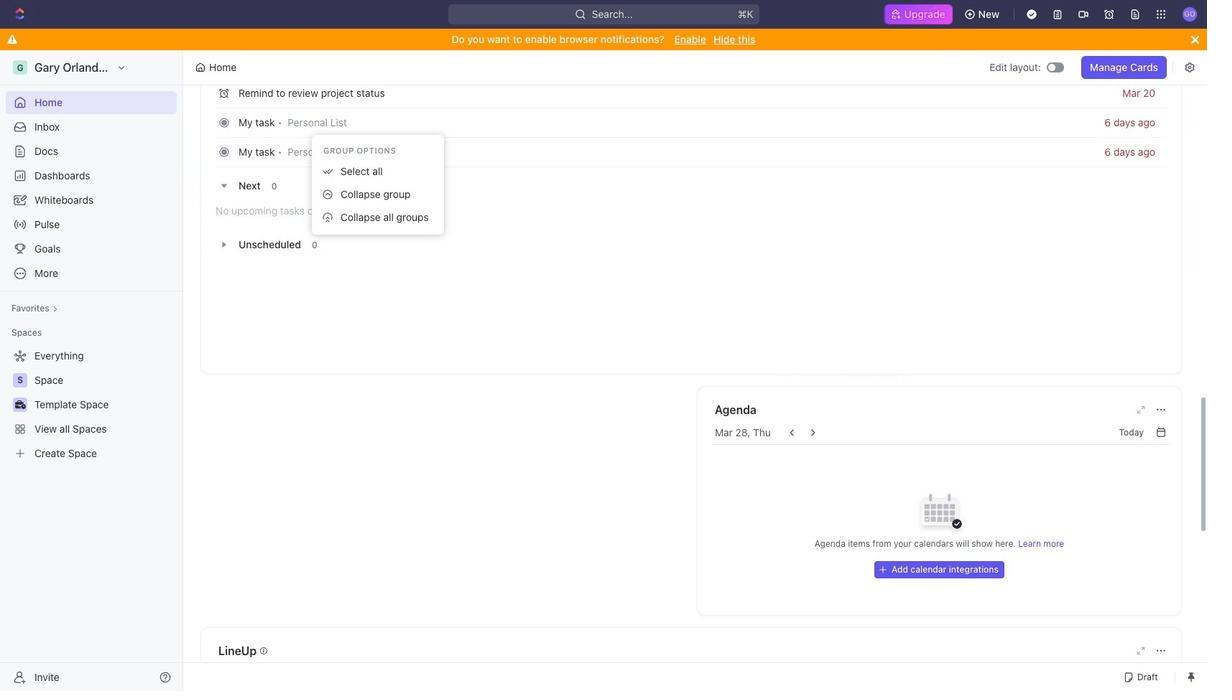 Task type: describe. For each thing, give the bounding box(es) containing it.
sidebar navigation
[[0, 50, 183, 692]]

tree inside sidebar navigation
[[6, 345, 177, 466]]



Task type: locate. For each thing, give the bounding box(es) containing it.
tree
[[6, 345, 177, 466]]



Task type: vqa. For each thing, say whether or not it's contained in the screenshot.
tree in the sidebar navigation
yes



